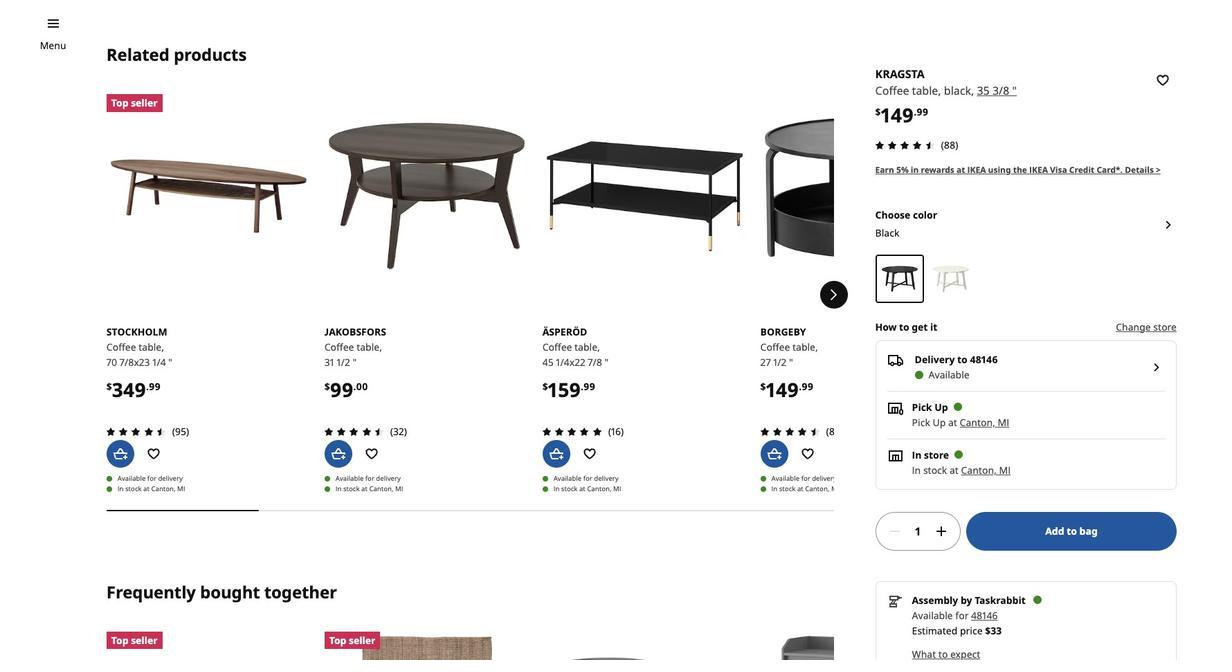 Task type: vqa. For each thing, say whether or not it's contained in the screenshot.
149 delivery
yes



Task type: describe. For each thing, give the bounding box(es) containing it.
99 left 00
[[330, 377, 353, 403]]

delivery for 349
[[158, 475, 183, 484]]

(95)
[[172, 425, 189, 439]]

stock for 159
[[561, 485, 578, 494]]

$ 99 . 00
[[325, 377, 368, 403]]

top for the stockholm coffee table, walnut veneer, 70 7/8x23 1/4 " image
[[111, 96, 128, 109]]

coffee for 99
[[325, 341, 354, 354]]

menu button
[[40, 38, 66, 53]]

canton, for 159
[[587, 485, 612, 494]]

canton, for 349
[[151, 485, 176, 494]]

delivery to 48146
[[915, 353, 998, 366]]

in for 149
[[772, 485, 778, 494]]

credit
[[1070, 164, 1095, 176]]

color
[[913, 208, 938, 221]]

table, for 149
[[793, 341, 818, 354]]

0 vertical spatial 149
[[881, 102, 914, 128]]

jakobsfors coffee table, 31 1/2 "
[[325, 326, 386, 369]]

in store
[[912, 448, 949, 462]]

add to bag button
[[967, 512, 1177, 551]]

27
[[761, 356, 771, 369]]

top for lohals rug, flatwoven, natural, 5 ' 3 "x7 ' 7 " image
[[329, 634, 346, 647]]

$ for 149
[[761, 380, 766, 393]]

available for delivery for 149
[[772, 475, 837, 484]]

top seller for lohals rug, flatwoven, natural, 5 ' 3 "x7 ' 7 " image
[[329, 634, 376, 647]]

48146 for delivery to 48146
[[970, 353, 998, 366]]

1/4x22
[[556, 356, 586, 369]]

menu
[[40, 39, 66, 52]]

table, for 99
[[357, 341, 382, 354]]

$ up review: 4.3 out of 5 stars. total reviews: 88 image
[[876, 105, 881, 118]]

Quantity input value text field
[[909, 512, 928, 551]]

card*.
[[1097, 164, 1123, 176]]

rewards
[[921, 164, 955, 176]]

top for alseda stool, banana fiber image
[[111, 634, 128, 647]]

5%
[[897, 164, 909, 176]]

in for 99
[[336, 485, 342, 494]]

store for in store
[[924, 448, 949, 462]]

products
[[174, 43, 247, 66]]

1 ikea from the left
[[968, 164, 986, 176]]

review: 4.3 out of 5 stars. total reviews: 88 image
[[871, 137, 939, 154]]

00
[[356, 380, 368, 393]]

äsperöd coffee table, 45 1/4x22 7/8 "
[[543, 326, 609, 369]]

(88) button
[[871, 137, 959, 154]]

35 3/8 " button
[[977, 83, 1017, 100]]

1/2 for 99
[[337, 356, 350, 369]]

choose color black
[[876, 208, 938, 239]]

jakobsfors
[[325, 326, 386, 339]]

related products
[[107, 43, 247, 66]]

3/8
[[993, 83, 1010, 98]]

(88)
[[941, 138, 959, 151]]

review: 4.9 out of 5 stars. total reviews: 16 image
[[538, 424, 606, 441]]

35
[[977, 83, 990, 98]]

bought
[[200, 581, 260, 603]]

available for 349
[[118, 475, 146, 484]]

in stock at canton, mi for 99
[[336, 485, 403, 494]]

change store
[[1116, 320, 1177, 334]]

estimated
[[912, 624, 958, 637]]

available for delivery for 99
[[336, 475, 401, 484]]

mi up "in stock at canton, mi" group
[[998, 416, 1010, 429]]

delivery for 159
[[594, 475, 619, 484]]

" inside stockholm coffee table, 70 7/8x23 1/4 "
[[168, 356, 172, 369]]

up for pick up at canton, mi
[[933, 416, 946, 429]]

bag
[[1080, 525, 1098, 538]]

choose
[[876, 208, 911, 221]]

at down review: 4.6 out of 5 stars. total reviews: 86 image
[[798, 485, 804, 494]]

. up (88) button
[[914, 105, 917, 118]]

$ for 159
[[543, 380, 548, 393]]

available for 48146 estimated price $33
[[912, 609, 1002, 637]]

48146 for available for 48146 estimated price $33
[[971, 609, 998, 622]]

stock down in store
[[924, 464, 947, 477]]

kragsta nesting tables, set of 2, black image
[[543, 632, 747, 661]]

details
[[1125, 164, 1154, 176]]

stock for 99
[[343, 485, 360, 494]]

$ for 99
[[325, 380, 330, 393]]

frequently bought together
[[107, 581, 337, 603]]

how
[[876, 320, 897, 334]]

1/2 for 149
[[773, 356, 787, 369]]

99 for 159
[[584, 380, 595, 393]]

7/8x23
[[120, 356, 150, 369]]

change
[[1116, 320, 1151, 334]]

assembly by taskrabbit
[[912, 594, 1026, 607]]

in
[[911, 164, 919, 176]]

mi down pick up at canton, mi
[[999, 464, 1011, 477]]

seller for the stockholm coffee table, walnut veneer, 70 7/8x23 1/4 " image
[[131, 96, 158, 109]]

available for delivery for 159
[[554, 475, 619, 484]]

frequently
[[107, 581, 196, 603]]

pick for pick up at canton, mi
[[912, 416, 930, 429]]

in stock at canton, mi group
[[912, 464, 1011, 477]]

available inside available for 48146 estimated price $33
[[912, 609, 953, 622]]

canton, mi button for in stock at
[[961, 464, 1011, 477]]

>
[[1156, 164, 1161, 176]]

stock for 349
[[125, 485, 142, 494]]

to for add
[[1067, 525, 1077, 538]]

it
[[930, 320, 938, 334]]

kragsta coffee table, white, 35 3/8 " image
[[932, 260, 970, 298]]

canton, mi button for pick up at
[[960, 416, 1010, 429]]

for for 99
[[365, 475, 374, 484]]

(86)
[[826, 425, 843, 439]]

for for 349
[[147, 475, 156, 484]]

mi for 349
[[177, 485, 185, 494]]

visa
[[1050, 164, 1067, 176]]

price
[[960, 624, 983, 637]]

borgeby coffee table, 27 1/2 "
[[761, 326, 818, 369]]

at up in store
[[949, 416, 957, 429]]

canton, up "in stock at canton, mi" group
[[960, 416, 996, 429]]

kragsta
[[876, 66, 925, 82]]

add
[[1046, 525, 1065, 538]]

available for 159
[[554, 475, 582, 484]]



Task type: locate. For each thing, give the bounding box(es) containing it.
stock down review: 4.9 out of 5 stars. total reviews: 16 image at the left bottom of page
[[561, 485, 578, 494]]

149 up review: 4.3 out of 5 stars. total reviews: 88 image
[[881, 102, 914, 128]]

. for 149
[[799, 380, 802, 393]]

2 1/2 from the left
[[773, 356, 787, 369]]

3 delivery from the left
[[594, 475, 619, 484]]

review: 4.7 out of 5 stars. total reviews: 32 image
[[320, 424, 388, 441]]

2 horizontal spatial to
[[1067, 525, 1077, 538]]

159
[[548, 377, 581, 403]]

. inside $ 349 . 99
[[146, 380, 149, 393]]

$33
[[985, 624, 1002, 637]]

at down review: 4.7 out of 5 stars. total reviews: 32 image at the bottom left of page
[[361, 485, 368, 494]]

45
[[543, 356, 554, 369]]

get
[[912, 320, 928, 334]]

in stock at canton, mi for 349
[[118, 485, 185, 494]]

table, inside the "äsperöd coffee table, 45 1/4x22 7/8 ""
[[575, 341, 600, 354]]

related
[[107, 43, 169, 66]]

lohals rug, flatwoven, natural, 5 ' 3 "x7 ' 7 " image
[[325, 632, 529, 661]]

$ down 45
[[543, 380, 548, 393]]

canton, mi button up "in stock at canton, mi" group
[[960, 416, 1010, 429]]

at right rewards
[[957, 164, 965, 176]]

1 pick from the top
[[912, 401, 932, 414]]

1 vertical spatial up
[[933, 416, 946, 429]]

in stock at canton, mi
[[912, 464, 1011, 477], [118, 485, 185, 494], [336, 485, 403, 494], [554, 485, 621, 494], [772, 485, 839, 494]]

delivery down the (86)
[[812, 475, 837, 484]]

borgeby
[[761, 326, 806, 339]]

review: 4.6 out of 5 stars. total reviews: 86 image
[[756, 424, 824, 441]]

canton, down (32)
[[369, 485, 394, 494]]

1 vertical spatial 48146
[[971, 609, 998, 622]]

99 down "1/4"
[[149, 380, 161, 393]]

in down in store
[[912, 464, 921, 477]]

0 vertical spatial store
[[1154, 320, 1177, 334]]

2 vertical spatial to
[[1067, 525, 1077, 538]]

48146
[[970, 353, 998, 366], [971, 609, 998, 622]]

"
[[1013, 83, 1017, 98], [168, 356, 172, 369], [353, 356, 357, 369], [605, 356, 609, 369], [789, 356, 793, 369]]

delivery for 149
[[812, 475, 837, 484]]

earn
[[876, 164, 894, 176]]

available
[[929, 368, 970, 381], [118, 475, 146, 484], [336, 475, 364, 484], [554, 475, 582, 484], [772, 475, 800, 484], [912, 609, 953, 622]]

in for 159
[[554, 485, 560, 494]]

in stock at canton, mi down review: 4.9 out of 5 stars. total reviews: 16 image at the left bottom of page
[[554, 485, 621, 494]]

available down the delivery to 48146
[[929, 368, 970, 381]]

top
[[111, 96, 128, 109], [111, 634, 128, 647], [329, 634, 346, 647]]

0 horizontal spatial ikea
[[968, 164, 986, 176]]

. down the jakobsfors coffee table, 31 1/2 "
[[353, 380, 356, 393]]

earn 5% in rewards at ikea using the ikea visa credit card*. details > button
[[876, 164, 1161, 176]]

coffee for 149
[[761, 341, 790, 354]]

1 horizontal spatial $ 149 . 99
[[876, 102, 929, 128]]

0 horizontal spatial $ 149 . 99
[[761, 377, 814, 403]]

for down review: 4.7 out of 5 stars. total reviews: 32 image at the bottom left of page
[[365, 475, 374, 484]]

.
[[914, 105, 917, 118], [146, 380, 149, 393], [353, 380, 356, 393], [581, 380, 584, 393], [799, 380, 802, 393]]

48146 inside available for 48146 estimated price $33
[[971, 609, 998, 622]]

. for 99
[[353, 380, 356, 393]]

delivery down (32)
[[376, 475, 401, 484]]

to left "get" on the right
[[899, 320, 910, 334]]

table, down kragsta
[[912, 83, 941, 98]]

70
[[107, 356, 117, 369]]

$ down 31
[[325, 380, 330, 393]]

1/2
[[337, 356, 350, 369], [773, 356, 787, 369]]

1/2 right 31
[[337, 356, 350, 369]]

delivery
[[915, 353, 955, 366]]

99 inside '$ 159 . 99'
[[584, 380, 595, 393]]

99 down the borgeby coffee table, 27 1/2 "
[[802, 380, 814, 393]]

in down review: 4.6 out of 5 stars. total reviews: 95 image
[[118, 485, 124, 494]]

in up "in stock at canton, mi" group
[[912, 448, 922, 462]]

canton, for 149
[[805, 485, 830, 494]]

up for pick up
[[935, 401, 948, 414]]

1 vertical spatial to
[[958, 353, 968, 366]]

table, down jakobsfors at the left
[[357, 341, 382, 354]]

1 horizontal spatial to
[[958, 353, 968, 366]]

coffee
[[876, 83, 909, 98], [107, 341, 136, 354], [325, 341, 354, 354], [543, 341, 572, 354], [761, 341, 790, 354]]

table,
[[912, 83, 941, 98], [139, 341, 164, 354], [357, 341, 382, 354], [575, 341, 600, 354], [793, 341, 818, 354]]

by
[[961, 594, 972, 607]]

coffee inside the borgeby coffee table, 27 1/2 "
[[761, 341, 790, 354]]

store for change store
[[1154, 320, 1177, 334]]

1 vertical spatial pick
[[912, 416, 930, 429]]

. down the borgeby coffee table, 27 1/2 "
[[799, 380, 802, 393]]

1/4
[[152, 356, 166, 369]]

to for how
[[899, 320, 910, 334]]

mi down the (86)
[[831, 485, 839, 494]]

coffee down kragsta
[[876, 83, 909, 98]]

for down by
[[956, 609, 969, 622]]

ikea left using
[[968, 164, 986, 176]]

scrollbar
[[107, 500, 834, 521]]

" inside kragsta coffee table, black, 35 3/8 "
[[1013, 83, 1017, 98]]

" inside the borgeby coffee table, 27 1/2 "
[[789, 356, 793, 369]]

48146 right the delivery
[[970, 353, 998, 366]]

1/2 inside the jakobsfors coffee table, 31 1/2 "
[[337, 356, 350, 369]]

1 horizontal spatial 1/2
[[773, 356, 787, 369]]

1 horizontal spatial 149
[[881, 102, 914, 128]]

how to get it
[[876, 320, 938, 334]]

top down together
[[329, 634, 346, 647]]

99 for 149
[[802, 380, 814, 393]]

in stock at canton, mi for 149
[[772, 485, 839, 494]]

149
[[881, 102, 914, 128], [766, 377, 799, 403]]

mi down (16)
[[613, 485, 621, 494]]

change store button
[[1116, 320, 1177, 335]]

in stock at canton, mi down review: 4.6 out of 5 stars. total reviews: 86 image
[[772, 485, 839, 494]]

3 available for delivery from the left
[[554, 475, 619, 484]]

349
[[112, 377, 146, 403]]

store inside button
[[1154, 320, 1177, 334]]

for down review: 4.6 out of 5 stars. total reviews: 86 image
[[802, 475, 811, 484]]

0 horizontal spatial 149
[[766, 377, 799, 403]]

$ down 70
[[107, 380, 112, 393]]

0 horizontal spatial 1/2
[[337, 356, 350, 369]]

canton, mi button down pick up at canton, mi
[[961, 464, 1011, 477]]

. for 159
[[581, 380, 584, 393]]

in stock at canton, mi down in store
[[912, 464, 1011, 477]]

pick up at canton, mi
[[912, 416, 1010, 429]]

. down 7/8x23
[[146, 380, 149, 393]]

taskrabbit
[[975, 594, 1026, 607]]

at down review: 4.9 out of 5 stars. total reviews: 16 image at the left bottom of page
[[579, 485, 586, 494]]

black,
[[944, 83, 974, 98]]

kragsta coffee table, black, 35 3/8 " image
[[881, 260, 919, 298]]

7/8
[[588, 356, 602, 369]]

$ 159 . 99
[[543, 377, 595, 403]]

" right 27 at the bottom right of the page
[[789, 356, 793, 369]]

" inside the "äsperöd coffee table, 45 1/4x22 7/8 ""
[[605, 356, 609, 369]]

1 vertical spatial 149
[[766, 377, 799, 403]]

(32)
[[390, 425, 407, 439]]

coffee up 70
[[107, 341, 136, 354]]

(16)
[[608, 425, 624, 439]]

earn 5% in rewards at ikea using the ikea visa credit card*. details >
[[876, 164, 1161, 176]]

0 vertical spatial pick
[[912, 401, 932, 414]]

in stock at canton, mi down review: 4.6 out of 5 stars. total reviews: 95 image
[[118, 485, 185, 494]]

delivery for 99
[[376, 475, 401, 484]]

coffee for 159
[[543, 341, 572, 354]]

48146 button
[[971, 609, 998, 622]]

. down 1/4x22 at the bottom
[[581, 380, 584, 393]]

kragsta coffee table, black, 35 3/8 "
[[876, 66, 1017, 98]]

canton, mi button
[[960, 416, 1010, 429], [961, 464, 1011, 477]]

äsperöd coffee table, black/glass black, 45 1/4x22 7/8 " image
[[543, 94, 747, 299]]

together
[[264, 581, 337, 603]]

stock down review: 4.6 out of 5 stars. total reviews: 95 image
[[125, 485, 142, 494]]

ikea
[[968, 164, 986, 176], [1030, 164, 1048, 176]]

top seller for alseda stool, banana fiber image
[[111, 634, 158, 647]]

available up estimated
[[912, 609, 953, 622]]

table, inside kragsta coffee table, black, 35 3/8 "
[[912, 83, 941, 98]]

to right the delivery
[[958, 353, 968, 366]]

1 vertical spatial store
[[924, 448, 949, 462]]

coffee inside the jakobsfors coffee table, 31 1/2 "
[[325, 341, 354, 354]]

top down related
[[111, 96, 128, 109]]

pick up pick up at canton, mi
[[912, 401, 932, 414]]

for inside available for 48146 estimated price $33
[[956, 609, 969, 622]]

. inside '$ 159 . 99'
[[581, 380, 584, 393]]

2 ikea from the left
[[1030, 164, 1048, 176]]

available for 149
[[772, 475, 800, 484]]

1 1/2 from the left
[[337, 356, 350, 369]]

black
[[876, 226, 900, 239]]

coffee inside kragsta coffee table, black, 35 3/8 "
[[876, 83, 909, 98]]

$ 149 . 99
[[876, 102, 929, 128], [761, 377, 814, 403]]

up
[[935, 401, 948, 414], [933, 416, 946, 429]]

available for delivery for 349
[[118, 475, 183, 484]]

48146 up $33
[[971, 609, 998, 622]]

in stock at canton, mi for 159
[[554, 485, 621, 494]]

2 pick from the top
[[912, 416, 930, 429]]

stock down review: 4.7 out of 5 stars. total reviews: 32 image at the bottom left of page
[[343, 485, 360, 494]]

stockholm coffee table, 70 7/8x23 1/4 "
[[107, 326, 172, 369]]

table, up "1/4"
[[139, 341, 164, 354]]

jakobsfors coffee table, dark brown stained oak veneer, 31 1/2 " image
[[325, 94, 529, 299]]

0 vertical spatial 48146
[[970, 353, 998, 366]]

coffee inside the "äsperöd coffee table, 45 1/4x22 7/8 ""
[[543, 341, 572, 354]]

assembly
[[912, 594, 958, 607]]

canton, down (16)
[[587, 485, 612, 494]]

at down pick up at canton, mi group
[[950, 464, 959, 477]]

2 available for delivery from the left
[[336, 475, 401, 484]]

pick
[[912, 401, 932, 414], [912, 416, 930, 429]]

table, for 349
[[139, 341, 164, 354]]

coffee inside stockholm coffee table, 70 7/8x23 1/4 "
[[107, 341, 136, 354]]

at down review: 4.6 out of 5 stars. total reviews: 95 image
[[143, 485, 150, 494]]

in down review: 4.7 out of 5 stars. total reviews: 32 image at the bottom left of page
[[336, 485, 342, 494]]

0 horizontal spatial store
[[924, 448, 949, 462]]

1 horizontal spatial ikea
[[1030, 164, 1048, 176]]

$ inside the $ 99 . 00
[[325, 380, 330, 393]]

available down review: 4.9 out of 5 stars. total reviews: 16 image at the left bottom of page
[[554, 475, 582, 484]]

" right 3/8
[[1013, 83, 1017, 98]]

canton, down the (86)
[[805, 485, 830, 494]]

pick for pick up
[[912, 401, 932, 414]]

0 vertical spatial up
[[935, 401, 948, 414]]

in stock at canton, mi down review: 4.7 out of 5 stars. total reviews: 32 image at the bottom left of page
[[336, 485, 403, 494]]

canton, for 99
[[369, 485, 394, 494]]

0 vertical spatial $ 149 . 99
[[876, 102, 929, 128]]

0 horizontal spatial to
[[899, 320, 910, 334]]

table, for 159
[[575, 341, 600, 354]]

using
[[988, 164, 1011, 176]]

canton,
[[960, 416, 996, 429], [961, 464, 997, 477], [151, 485, 176, 494], [369, 485, 394, 494], [587, 485, 612, 494], [805, 485, 830, 494]]

äsperöd
[[543, 326, 587, 339]]

2 delivery from the left
[[376, 475, 401, 484]]

" inside the jakobsfors coffee table, 31 1/2 "
[[353, 356, 357, 369]]

table, up 7/8
[[575, 341, 600, 354]]

$ inside $ 349 . 99
[[107, 380, 112, 393]]

available for delivery down review: 4.6 out of 5 stars. total reviews: 86 image
[[772, 475, 837, 484]]

$ for 349
[[107, 380, 112, 393]]

available for delivery down review: 4.7 out of 5 stars. total reviews: 32 image at the bottom left of page
[[336, 475, 401, 484]]

$ 149 . 99 up review: 4.3 out of 5 stars. total reviews: 88 image
[[876, 102, 929, 128]]

stock for 149
[[779, 485, 796, 494]]

table, down borgeby
[[793, 341, 818, 354]]

seller for lohals rug, flatwoven, natural, 5 ' 3 "x7 ' 7 " image
[[349, 634, 376, 647]]

store right change
[[1154, 320, 1177, 334]]

top seller for the stockholm coffee table, walnut veneer, 70 7/8x23 1/4 " image
[[111, 96, 158, 109]]

coffee up 31
[[325, 341, 354, 354]]

mi
[[998, 416, 1010, 429], [999, 464, 1011, 477], [177, 485, 185, 494], [395, 485, 403, 494], [613, 485, 621, 494], [831, 485, 839, 494]]

coffee down borgeby
[[761, 341, 790, 354]]

at inside button
[[957, 164, 965, 176]]

to left the bag
[[1067, 525, 1077, 538]]

available for 99
[[336, 475, 364, 484]]

1 horizontal spatial store
[[1154, 320, 1177, 334]]

1 available for delivery from the left
[[118, 475, 183, 484]]

coffee for 349
[[107, 341, 136, 354]]

99 down 7/8
[[584, 380, 595, 393]]

at
[[957, 164, 965, 176], [949, 416, 957, 429], [950, 464, 959, 477], [143, 485, 150, 494], [361, 485, 368, 494], [579, 485, 586, 494], [798, 485, 804, 494]]

pick down pick up
[[912, 416, 930, 429]]

mi down (32)
[[395, 485, 403, 494]]

. for 349
[[146, 380, 149, 393]]

$ 349 . 99
[[107, 377, 161, 403]]

for down review: 4.6 out of 5 stars. total reviews: 95 image
[[147, 475, 156, 484]]

right image
[[1149, 359, 1165, 376]]

0 vertical spatial to
[[899, 320, 910, 334]]

149 down 27 at the bottom right of the page
[[766, 377, 799, 403]]

review: 4.6 out of 5 stars. total reviews: 95 image
[[102, 424, 170, 441]]

1 vertical spatial $ 149 . 99
[[761, 377, 814, 403]]

1 delivery from the left
[[158, 475, 183, 484]]

for down review: 4.9 out of 5 stars. total reviews: 16 image at the left bottom of page
[[583, 475, 593, 484]]

$
[[876, 105, 881, 118], [107, 380, 112, 393], [325, 380, 330, 393], [543, 380, 548, 393], [761, 380, 766, 393]]

seller for alseda stool, banana fiber image
[[131, 634, 158, 647]]

1/2 inside the borgeby coffee table, 27 1/2 "
[[773, 356, 787, 369]]

up up pick up at canton, mi
[[935, 401, 948, 414]]

available down review: 4.7 out of 5 stars. total reviews: 32 image at the bottom left of page
[[336, 475, 364, 484]]

borgeby coffee table, black, 27 1/2 " image
[[761, 94, 965, 299]]

0 vertical spatial canton, mi button
[[960, 416, 1010, 429]]

in down review: 4.6 out of 5 stars. total reviews: 86 image
[[772, 485, 778, 494]]

to for delivery
[[958, 353, 968, 366]]

store
[[1154, 320, 1177, 334], [924, 448, 949, 462]]

99 inside $ 349 . 99
[[149, 380, 161, 393]]

table, inside stockholm coffee table, 70 7/8x23 1/4 "
[[139, 341, 164, 354]]

top down frequently
[[111, 634, 128, 647]]

1/2 right 27 at the bottom right of the page
[[773, 356, 787, 369]]

mi down (95)
[[177, 485, 185, 494]]

mi for 149
[[831, 485, 839, 494]]

up down pick up
[[933, 416, 946, 429]]

available for delivery down review: 4.9 out of 5 stars. total reviews: 16 image at the left bottom of page
[[554, 475, 619, 484]]

delivery down (16)
[[594, 475, 619, 484]]

delivery down (95)
[[158, 475, 183, 484]]

add to bag
[[1046, 525, 1098, 538]]

for for 159
[[583, 475, 593, 484]]

. inside the $ 99 . 00
[[353, 380, 356, 393]]

canton, down pick up at canton, mi
[[961, 464, 997, 477]]

top seller link
[[107, 94, 311, 299], [107, 632, 311, 661], [325, 632, 529, 661]]

for for 149
[[802, 475, 811, 484]]

1 vertical spatial canton, mi button
[[961, 464, 1011, 477]]

mi for 159
[[613, 485, 621, 494]]

table, inside the borgeby coffee table, 27 1/2 "
[[793, 341, 818, 354]]

pick up at canton, mi group
[[912, 416, 1010, 429]]

available down review: 4.6 out of 5 stars. total reviews: 86 image
[[772, 475, 800, 484]]

delivery
[[158, 475, 183, 484], [376, 475, 401, 484], [594, 475, 619, 484], [812, 475, 837, 484]]

for
[[147, 475, 156, 484], [365, 475, 374, 484], [583, 475, 593, 484], [802, 475, 811, 484], [956, 609, 969, 622]]

4 available for delivery from the left
[[772, 475, 837, 484]]

stock down review: 4.6 out of 5 stars. total reviews: 86 image
[[779, 485, 796, 494]]

$ inside '$ 159 . 99'
[[543, 380, 548, 393]]

pick up
[[912, 401, 948, 414]]

table, inside the jakobsfors coffee table, 31 1/2 "
[[357, 341, 382, 354]]

stockholm
[[107, 326, 167, 339]]

in
[[912, 448, 922, 462], [912, 464, 921, 477], [118, 485, 124, 494], [336, 485, 342, 494], [554, 485, 560, 494], [772, 485, 778, 494]]

to inside button
[[1067, 525, 1077, 538]]

available for delivery
[[118, 475, 183, 484], [336, 475, 401, 484], [554, 475, 619, 484], [772, 475, 837, 484]]

4 delivery from the left
[[812, 475, 837, 484]]

stockholm coffee table, walnut veneer, 70 7/8x23 1/4 " image
[[107, 94, 311, 299]]

in down review: 4.9 out of 5 stars. total reviews: 16 image at the left bottom of page
[[554, 485, 560, 494]]

canton, down (95)
[[151, 485, 176, 494]]

available for delivery down review: 4.6 out of 5 stars. total reviews: 95 image
[[118, 475, 183, 484]]

hauga glass-door cabinet, gray, 41 3/8x45 5/8 " image
[[761, 632, 965, 661]]

$ down 27 at the bottom right of the page
[[761, 380, 766, 393]]

99 for 349
[[149, 380, 161, 393]]

in for 349
[[118, 485, 124, 494]]

the
[[1013, 164, 1027, 176]]

alseda stool, banana fiber image
[[107, 632, 311, 661]]

coffee down the äsperöd
[[543, 341, 572, 354]]

99 up (88) button
[[917, 105, 929, 118]]

31
[[325, 356, 334, 369]]

" right 31
[[353, 356, 357, 369]]

mi for 99
[[395, 485, 403, 494]]



